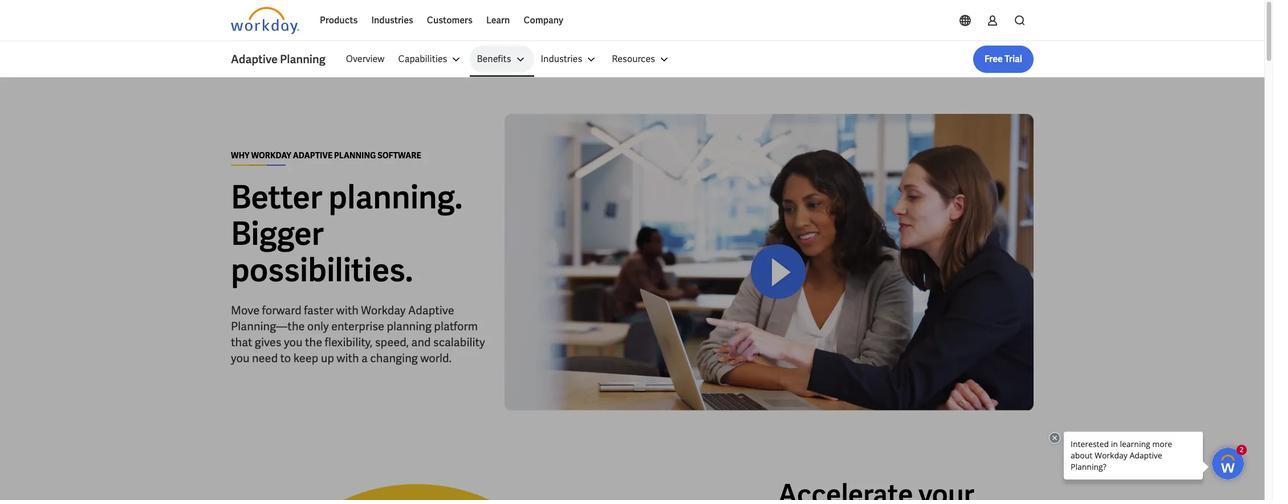Task type: vqa. For each thing, say whether or not it's contained in the screenshot.
CHANGING
yes



Task type: locate. For each thing, give the bounding box(es) containing it.
workday up enterprise
[[361, 304, 406, 318]]

flexibility,
[[325, 336, 373, 350]]

speed,
[[375, 336, 409, 350]]

0 horizontal spatial adaptive
[[231, 52, 278, 67]]

keep
[[294, 351, 319, 366]]

adaptive up better
[[293, 151, 333, 161]]

list
[[339, 46, 1034, 73]]

workday right why at the left top
[[251, 151, 291, 161]]

0 vertical spatial workday
[[251, 151, 291, 161]]

1 vertical spatial you
[[231, 351, 250, 366]]

industries down company dropdown button
[[541, 53, 582, 65]]

industries inside popup button
[[541, 53, 582, 65]]

why workday adaptive planning software
[[231, 151, 421, 161]]

industries inside dropdown button
[[372, 14, 413, 26]]

0 horizontal spatial industries
[[372, 14, 413, 26]]

benefits
[[477, 53, 511, 65]]

adaptive
[[231, 52, 278, 67], [293, 151, 333, 161], [408, 304, 454, 318]]

2 horizontal spatial adaptive
[[408, 304, 454, 318]]

the
[[305, 336, 322, 350]]

products
[[320, 14, 358, 26]]

with up enterprise
[[336, 304, 359, 318]]

free trial link
[[974, 46, 1034, 73]]

and
[[411, 336, 431, 350]]

go to the homepage image
[[231, 7, 299, 34]]

0 horizontal spatial planning
[[280, 52, 326, 67]]

0 vertical spatial with
[[336, 304, 359, 318]]

1 vertical spatial planning
[[334, 151, 376, 161]]

planning
[[280, 52, 326, 67], [334, 151, 376, 161]]

products button
[[313, 7, 365, 34]]

capabilities
[[398, 53, 447, 65]]

workday adaptive planning dashboard. image
[[231, 485, 760, 501]]

1 horizontal spatial adaptive
[[293, 151, 333, 161]]

customers button
[[420, 7, 480, 34]]

industries
[[372, 14, 413, 26], [541, 53, 582, 65]]

1 horizontal spatial industries
[[541, 53, 582, 65]]

with down the flexibility,
[[337, 351, 359, 366]]

planning left software
[[334, 151, 376, 161]]

1 vertical spatial adaptive
[[293, 151, 333, 161]]

adaptive inside move forward faster with workday adaptive planning—the only enterprise planning platform that gives you the flexibility, speed, and scalability you need to keep up with a changing world.
[[408, 304, 454, 318]]

planning down products dropdown button
[[280, 52, 326, 67]]

move
[[231, 304, 260, 318]]

that
[[231, 336, 252, 350]]

0 horizontal spatial you
[[231, 351, 250, 366]]

move forward faster with workday adaptive planning—the only enterprise planning platform that gives you the flexibility, speed, and scalability you need to keep up with a changing world.
[[231, 304, 485, 366]]

0 vertical spatial industries
[[372, 14, 413, 26]]

company button
[[517, 7, 570, 34]]

1 vertical spatial workday
[[361, 304, 406, 318]]

why
[[231, 151, 250, 161]]

with
[[336, 304, 359, 318], [337, 351, 359, 366]]

1 horizontal spatial workday
[[361, 304, 406, 318]]

benefits button
[[470, 46, 534, 73]]

0 vertical spatial adaptive
[[231, 52, 278, 67]]

0 horizontal spatial workday
[[251, 151, 291, 161]]

1 vertical spatial industries
[[541, 53, 582, 65]]

workday inside move forward faster with workday adaptive planning—the only enterprise planning platform that gives you the flexibility, speed, and scalability you need to keep up with a changing world.
[[361, 304, 406, 318]]

learn button
[[480, 7, 517, 34]]

2 vertical spatial adaptive
[[408, 304, 454, 318]]

world.
[[420, 351, 452, 366]]

faster
[[304, 304, 334, 318]]

list containing overview
[[339, 46, 1034, 73]]

0 vertical spatial planning
[[280, 52, 326, 67]]

workday adaptive planning software. image
[[505, 114, 1034, 412]]

you up to
[[284, 336, 303, 350]]

industries up 'overview'
[[372, 14, 413, 26]]

bigger
[[231, 213, 324, 255]]

planning
[[387, 320, 432, 334]]

you down that
[[231, 351, 250, 366]]

adaptive up planning at the left of the page
[[408, 304, 454, 318]]

adaptive down go to the homepage image
[[231, 52, 278, 67]]

adaptive planning
[[231, 52, 326, 67]]

overview link
[[339, 46, 392, 73]]

you
[[284, 336, 303, 350], [231, 351, 250, 366]]

0 vertical spatial you
[[284, 336, 303, 350]]

menu
[[339, 46, 678, 73]]

1 horizontal spatial planning
[[334, 151, 376, 161]]

industries button
[[534, 46, 605, 73]]

workday
[[251, 151, 291, 161], [361, 304, 406, 318]]



Task type: describe. For each thing, give the bounding box(es) containing it.
better
[[231, 177, 322, 219]]

planning.
[[329, 177, 463, 219]]

enterprise
[[331, 320, 385, 334]]

adaptive planning link
[[231, 51, 339, 67]]

1 vertical spatial with
[[337, 351, 359, 366]]

free trial
[[985, 53, 1023, 65]]

learn
[[486, 14, 510, 26]]

possibilities.
[[231, 250, 413, 292]]

forward
[[262, 304, 302, 318]]

trial
[[1005, 53, 1023, 65]]

1 horizontal spatial you
[[284, 336, 303, 350]]

company
[[524, 14, 564, 26]]

software
[[378, 151, 421, 161]]

need
[[252, 351, 278, 366]]

industries button
[[365, 7, 420, 34]]

to
[[280, 351, 291, 366]]

overview
[[346, 53, 385, 65]]

changing
[[370, 351, 418, 366]]

capabilities button
[[392, 46, 470, 73]]

customers
[[427, 14, 473, 26]]

better planning. bigger possibilities.
[[231, 177, 463, 292]]

up
[[321, 351, 334, 366]]

gives
[[255, 336, 282, 350]]

platform
[[434, 320, 478, 334]]

planning—the
[[231, 320, 305, 334]]

resources
[[612, 53, 655, 65]]

resources button
[[605, 46, 678, 73]]

a
[[362, 351, 368, 366]]

only
[[307, 320, 329, 334]]

menu containing overview
[[339, 46, 678, 73]]

free
[[985, 53, 1003, 65]]

scalability
[[433, 336, 485, 350]]



